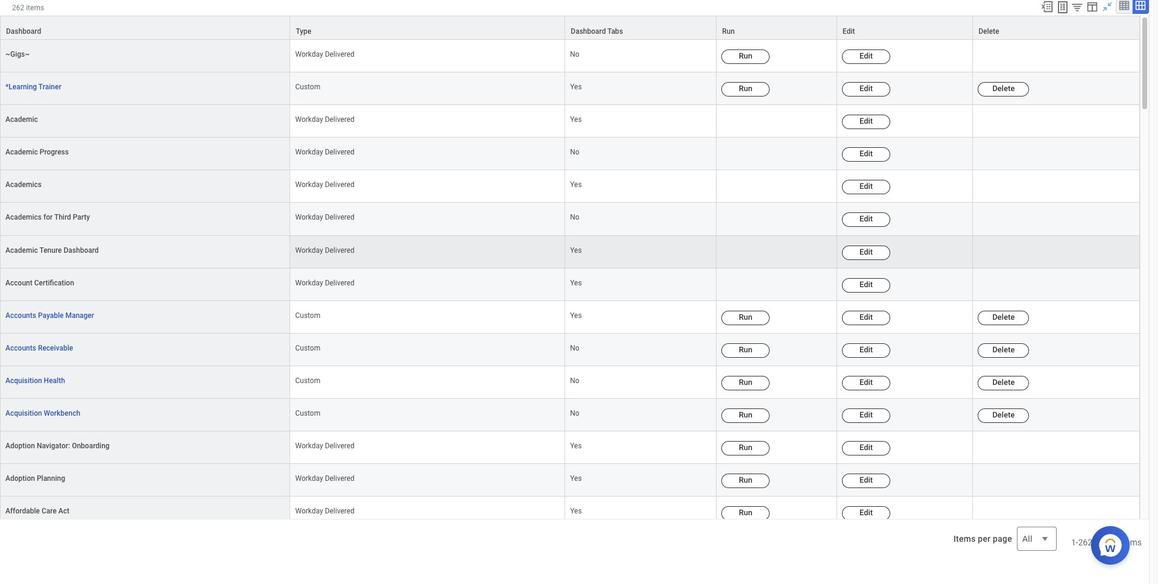 Task type: vqa. For each thing, say whether or not it's contained in the screenshot.


Task type: describe. For each thing, give the bounding box(es) containing it.
2 edit row from the top
[[0, 138, 1140, 170]]

6 edit button from the top
[[842, 213, 891, 227]]

workday delivered for academics for third party
[[295, 213, 355, 222]]

delete for *learning trainer delete button
[[993, 84, 1015, 93]]

certification
[[34, 279, 74, 287]]

academic for "academic" element in the top left of the page
[[5, 115, 38, 124]]

8 edit button from the top
[[842, 278, 891, 292]]

edit for 14th edit button from the top of the page
[[860, 476, 873, 485]]

2 workday delivered from the top
[[295, 115, 355, 124]]

care
[[42, 507, 57, 515]]

no for second row from the top
[[570, 50, 580, 59]]

academics for third party
[[5, 213, 90, 222]]

health
[[44, 376, 65, 385]]

type button
[[291, 16, 565, 39]]

3 run button from the top
[[722, 311, 770, 325]]

academic tenure dashboard
[[5, 246, 99, 254]]

delivered for academic progress
[[325, 148, 355, 156]]

manager
[[65, 311, 94, 320]]

row containing dashboard
[[0, 16, 1140, 40]]

yes for academics
[[570, 181, 582, 189]]

payable
[[38, 311, 64, 320]]

edit for 11th edit button from the bottom
[[860, 182, 873, 191]]

workday for account certification
[[295, 279, 323, 287]]

academics for academics for third party
[[5, 213, 42, 222]]

party
[[73, 213, 90, 222]]

acquisition for acquisition workbench
[[5, 409, 42, 418]]

per
[[978, 534, 991, 544]]

delivered for academic tenure dashboard
[[325, 246, 355, 254]]

acquisition workbench
[[5, 409, 80, 418]]

receivable
[[38, 344, 73, 352]]

items per page
[[954, 534, 1013, 544]]

accounts payable manager link
[[5, 309, 94, 320]]

7 run button from the top
[[722, 441, 770, 456]]

dashboard for dashboard
[[6, 27, 41, 36]]

*learning trainer
[[5, 83, 61, 91]]

delivered for adoption planning
[[325, 474, 355, 483]]

edit for 4th edit button from the bottom
[[860, 410, 873, 419]]

academics for third party element
[[5, 211, 90, 222]]

8 row from the top
[[0, 431, 1140, 464]]

academic element
[[5, 113, 38, 124]]

workday for adoption navigator: onboarding
[[295, 442, 323, 450]]

account certification element
[[5, 276, 74, 287]]

workday delivered for account certification
[[295, 279, 355, 287]]

1 run button from the top
[[722, 50, 770, 64]]

6 run button from the top
[[722, 408, 770, 423]]

edit for 7th edit button from the top
[[860, 247, 873, 256]]

4 delete button from the top
[[978, 376, 1030, 390]]

~gigs~
[[5, 50, 30, 59]]

custom for accounts payable manager
[[295, 311, 321, 320]]

edit for 10th edit button from the top of the page
[[860, 345, 873, 354]]

dashboard button
[[1, 16, 290, 39]]

type
[[296, 27, 312, 36]]

workday delivered for ~gigs~
[[295, 50, 355, 59]]

no for fifth edit row from the bottom
[[570, 148, 580, 156]]

custom for *learning trainer
[[295, 83, 321, 91]]

affordable care act
[[5, 507, 69, 515]]

edit for 13th edit button from the bottom of the page
[[860, 117, 873, 126]]

workday assistant region
[[1092, 521, 1135, 565]]

no for fourth row from the bottom
[[570, 409, 580, 418]]

workbench
[[44, 409, 80, 418]]

run inside popup button
[[722, 27, 735, 36]]

2 yes from the top
[[570, 115, 582, 124]]

delivered for account certification
[[325, 279, 355, 287]]

run button
[[717, 16, 837, 39]]

262 items
[[12, 4, 44, 12]]

*learning
[[5, 83, 37, 91]]

edit for 13th edit button
[[860, 443, 873, 452]]

adoption planning element
[[5, 472, 65, 483]]

6 edit row from the top
[[0, 268, 1140, 301]]

of
[[1095, 538, 1103, 547]]

academic for academic tenure dashboard
[[5, 246, 38, 254]]

workday delivered for affordable care act
[[295, 507, 355, 515]]

account certification
[[5, 279, 74, 287]]

accounts receivable link
[[5, 341, 73, 352]]

planning
[[37, 474, 65, 483]]

edit for 8th edit button from the bottom
[[860, 280, 873, 289]]

5 row from the top
[[0, 334, 1140, 366]]

edit button
[[838, 16, 973, 39]]

0 vertical spatial items
[[26, 4, 44, 12]]

4 run button from the top
[[722, 343, 770, 358]]

delivered for ~gigs~
[[325, 50, 355, 59]]

9 edit button from the top
[[842, 311, 891, 325]]

yes for affordable care act
[[570, 507, 582, 515]]

table image
[[1119, 0, 1131, 11]]

edit for 7th edit button from the bottom
[[860, 312, 873, 321]]

6 yes from the top
[[570, 311, 582, 320]]

workday for academics
[[295, 181, 323, 189]]

edit for fourth edit button
[[860, 149, 873, 158]]

*learning trainer link
[[5, 80, 61, 91]]

dashboard inside academic tenure dashboard element
[[64, 246, 99, 254]]

delivered for academics for third party
[[325, 213, 355, 222]]

delete button
[[974, 16, 1140, 39]]

1-262 of 262 items
[[1072, 538, 1142, 547]]

navigator:
[[37, 442, 70, 450]]

items per page element
[[952, 520, 1057, 558]]

2 delete button from the top
[[978, 311, 1030, 325]]

2 workday from the top
[[295, 115, 323, 124]]

tenure
[[39, 246, 62, 254]]

yes for academic tenure dashboard
[[570, 246, 582, 254]]

2 run button from the top
[[722, 82, 770, 97]]

workday for ~gigs~
[[295, 50, 323, 59]]

workday delivered for adoption navigator: onboarding
[[295, 442, 355, 450]]

adoption navigator: onboarding element
[[5, 439, 110, 450]]

edit for 5th edit button from the bottom of the page
[[860, 378, 873, 387]]

10 row from the top
[[0, 497, 1140, 529]]

acquisition for acquisition health
[[5, 376, 42, 385]]

yes for account certification
[[570, 279, 582, 287]]

2 horizontal spatial 262
[[1105, 538, 1119, 547]]

adoption for adoption planning
[[5, 474, 35, 483]]

0 horizontal spatial 262
[[12, 4, 24, 12]]

custom for accounts receivable
[[295, 344, 321, 352]]

delete button for accounts receivable
[[978, 343, 1030, 358]]

export to excel image
[[1041, 0, 1054, 13]]

edit for 15th edit button from the top of the page
[[860, 508, 873, 517]]

1 edit button from the top
[[842, 50, 891, 64]]



Task type: locate. For each thing, give the bounding box(es) containing it.
no for fourth edit row from the top
[[570, 213, 580, 222]]

1-
[[1072, 538, 1079, 547]]

5 edit button from the top
[[842, 180, 891, 195]]

10 edit button from the top
[[842, 343, 891, 358]]

academic up academics element
[[5, 148, 38, 156]]

9 yes from the top
[[570, 507, 582, 515]]

delete for delete button corresponding to accounts receivable
[[993, 345, 1015, 354]]

acquisition down acquisition health
[[5, 409, 42, 418]]

4 workday delivered from the top
[[295, 181, 355, 189]]

6 row from the top
[[0, 366, 1140, 399]]

dashboard tabs button
[[566, 16, 716, 39]]

delete inside popup button
[[979, 27, 1000, 36]]

262
[[12, 4, 24, 12], [1079, 538, 1093, 547], [1105, 538, 1119, 547]]

delete button
[[978, 82, 1030, 97], [978, 311, 1030, 325], [978, 343, 1030, 358], [978, 376, 1030, 390], [978, 408, 1030, 423]]

4 row from the top
[[0, 301, 1140, 334]]

3 academic from the top
[[5, 246, 38, 254]]

edit for edit popup button
[[843, 27, 855, 36]]

12 edit button from the top
[[842, 408, 891, 423]]

third
[[54, 213, 71, 222]]

10 delivered from the top
[[325, 507, 355, 515]]

adoption navigator: onboarding
[[5, 442, 110, 450]]

1-262 of 262 items status
[[1072, 536, 1142, 549]]

delete for 2nd delete button from the bottom
[[993, 378, 1015, 387]]

5 no from the top
[[570, 376, 580, 385]]

dashboard
[[6, 27, 41, 36], [571, 27, 606, 36], [64, 246, 99, 254]]

10 workday from the top
[[295, 507, 323, 515]]

7 edit button from the top
[[842, 245, 891, 260]]

workday delivered for academic tenure dashboard
[[295, 246, 355, 254]]

0 horizontal spatial dashboard
[[6, 27, 41, 36]]

11 edit button from the top
[[842, 376, 891, 390]]

262 up ~gigs~ element
[[12, 4, 24, 12]]

shrink image
[[1101, 0, 1115, 13]]

13 edit button from the top
[[842, 441, 891, 456]]

8 run button from the top
[[722, 474, 770, 488]]

affordable care act element
[[5, 505, 69, 515]]

no
[[570, 50, 580, 59], [570, 148, 580, 156], [570, 213, 580, 222], [570, 344, 580, 352], [570, 376, 580, 385], [570, 409, 580, 418]]

5 custom from the top
[[295, 409, 321, 418]]

2 vertical spatial academic
[[5, 246, 38, 254]]

15 edit button from the top
[[842, 506, 891, 521]]

edit inside popup button
[[843, 27, 855, 36]]

export to worksheets image
[[1056, 0, 1070, 14]]

1 vertical spatial accounts
[[5, 344, 36, 352]]

1 row from the top
[[0, 16, 1140, 40]]

8 workday delivered from the top
[[295, 442, 355, 450]]

accounts
[[5, 311, 36, 320], [5, 344, 36, 352]]

1 academic from the top
[[5, 115, 38, 124]]

1 yes from the top
[[570, 83, 582, 91]]

row
[[0, 16, 1140, 40], [0, 40, 1140, 73], [0, 73, 1140, 105], [0, 301, 1140, 334], [0, 334, 1140, 366], [0, 366, 1140, 399], [0, 399, 1140, 431], [0, 431, 1140, 464], [0, 464, 1140, 497], [0, 497, 1140, 529]]

acquisition
[[5, 376, 42, 385], [5, 409, 42, 418]]

9 row from the top
[[0, 464, 1140, 497]]

262 right of
[[1105, 538, 1119, 547]]

2 academic from the top
[[5, 148, 38, 156]]

2 no from the top
[[570, 148, 580, 156]]

2 edit button from the top
[[842, 82, 891, 97]]

1 acquisition from the top
[[5, 376, 42, 385]]

1 workday from the top
[[295, 50, 323, 59]]

1 adoption from the top
[[5, 442, 35, 450]]

onboarding
[[72, 442, 110, 450]]

3 edit row from the top
[[0, 170, 1140, 203]]

delivered for adoption navigator: onboarding
[[325, 442, 355, 450]]

trainer
[[38, 83, 61, 91]]

academics down academic progress
[[5, 181, 42, 189]]

click to view/edit grid preferences image
[[1086, 0, 1099, 13]]

delete button for acquisition workbench
[[978, 408, 1030, 423]]

delivered for affordable care act
[[325, 507, 355, 515]]

academic progress
[[5, 148, 69, 156]]

dashboard left tabs on the right top of page
[[571, 27, 606, 36]]

5 delivered from the top
[[325, 213, 355, 222]]

delete for second delete button
[[993, 312, 1015, 321]]

workday for affordable care act
[[295, 507, 323, 515]]

select to filter grid data image
[[1071, 1, 1084, 13]]

8 yes from the top
[[570, 474, 582, 483]]

accounts for accounts payable manager
[[5, 311, 36, 320]]

adoption planning
[[5, 474, 65, 483]]

8 workday from the top
[[295, 442, 323, 450]]

acquisition left health
[[5, 376, 42, 385]]

2 custom from the top
[[295, 311, 321, 320]]

7 delivered from the top
[[325, 279, 355, 287]]

progress
[[40, 148, 69, 156]]

1 no from the top
[[570, 50, 580, 59]]

5 workday from the top
[[295, 213, 323, 222]]

2 acquisition from the top
[[5, 409, 42, 418]]

delivered for academics
[[325, 181, 355, 189]]

items
[[954, 534, 976, 544]]

workday for academics for third party
[[295, 213, 323, 222]]

account
[[5, 279, 32, 287]]

run
[[722, 27, 735, 36], [739, 51, 753, 60], [739, 84, 753, 93], [739, 312, 753, 321], [739, 345, 753, 354], [739, 378, 753, 387], [739, 410, 753, 419], [739, 443, 753, 452], [739, 476, 753, 485], [739, 508, 753, 517]]

workday for adoption planning
[[295, 474, 323, 483]]

edit button
[[842, 50, 891, 64], [842, 82, 891, 97], [842, 115, 891, 129], [842, 147, 891, 162], [842, 180, 891, 195], [842, 213, 891, 227], [842, 245, 891, 260], [842, 278, 891, 292], [842, 311, 891, 325], [842, 343, 891, 358], [842, 376, 891, 390], [842, 408, 891, 423], [842, 441, 891, 456], [842, 474, 891, 488], [842, 506, 891, 521]]

academic for academic progress
[[5, 148, 38, 156]]

affordable
[[5, 507, 40, 515]]

7 workday delivered from the top
[[295, 279, 355, 287]]

workday delivered
[[295, 50, 355, 59], [295, 115, 355, 124], [295, 148, 355, 156], [295, 181, 355, 189], [295, 213, 355, 222], [295, 246, 355, 254], [295, 279, 355, 287], [295, 442, 355, 450], [295, 474, 355, 483], [295, 507, 355, 515]]

items up ~gigs~ element
[[26, 4, 44, 12]]

~gigs~ element
[[5, 48, 30, 59]]

edit for first edit button from the top
[[860, 51, 873, 60]]

4 no from the top
[[570, 344, 580, 352]]

2 accounts from the top
[[5, 344, 36, 352]]

edit row
[[0, 105, 1140, 138], [0, 138, 1140, 170], [0, 170, 1140, 203], [0, 203, 1140, 236], [0, 236, 1140, 268], [0, 268, 1140, 301]]

7 yes from the top
[[570, 442, 582, 450]]

tabs
[[608, 27, 623, 36]]

academic progress element
[[5, 146, 69, 156]]

1 vertical spatial acquisition
[[5, 409, 42, 418]]

academic
[[5, 115, 38, 124], [5, 148, 38, 156], [5, 246, 38, 254]]

workday
[[295, 50, 323, 59], [295, 115, 323, 124], [295, 148, 323, 156], [295, 181, 323, 189], [295, 213, 323, 222], [295, 246, 323, 254], [295, 279, 323, 287], [295, 442, 323, 450], [295, 474, 323, 483], [295, 507, 323, 515]]

4 edit row from the top
[[0, 203, 1140, 236]]

accounts receivable
[[5, 344, 73, 352]]

1 edit row from the top
[[0, 105, 1140, 138]]

workday delivered for adoption planning
[[295, 474, 355, 483]]

edit for 14th edit button from the bottom
[[860, 84, 873, 93]]

run button
[[722, 50, 770, 64], [722, 82, 770, 97], [722, 311, 770, 325], [722, 343, 770, 358], [722, 376, 770, 390], [722, 408, 770, 423], [722, 441, 770, 456], [722, 474, 770, 488], [722, 506, 770, 521]]

1 vertical spatial academic
[[5, 148, 38, 156]]

1 vertical spatial items
[[1121, 538, 1142, 547]]

1 vertical spatial academics
[[5, 213, 42, 222]]

2 academics from the top
[[5, 213, 42, 222]]

1 academics from the top
[[5, 181, 42, 189]]

3 no from the top
[[570, 213, 580, 222]]

1 accounts from the top
[[5, 311, 36, 320]]

3 row from the top
[[0, 73, 1140, 105]]

yes for adoption planning
[[570, 474, 582, 483]]

accounts up acquisition health link
[[5, 344, 36, 352]]

acquisition health link
[[5, 374, 65, 385]]

6 no from the top
[[570, 409, 580, 418]]

toolbar
[[1035, 0, 1150, 16]]

custom for acquisition health
[[295, 376, 321, 385]]

cell
[[974, 40, 1140, 73], [717, 105, 838, 138], [974, 105, 1140, 138], [717, 138, 838, 170], [974, 138, 1140, 170], [717, 170, 838, 203], [974, 170, 1140, 203], [717, 203, 838, 236], [974, 203, 1140, 236], [717, 236, 838, 268], [974, 236, 1140, 268], [717, 268, 838, 301], [974, 268, 1140, 301], [974, 431, 1140, 464], [974, 464, 1140, 497], [974, 497, 1140, 529]]

delete button for *learning trainer
[[978, 82, 1030, 97]]

3 workday delivered from the top
[[295, 148, 355, 156]]

delete for delete popup button
[[979, 27, 1000, 36]]

4 yes from the top
[[570, 246, 582, 254]]

items
[[26, 4, 44, 12], [1121, 538, 1142, 547]]

dashboard up ~gigs~ element
[[6, 27, 41, 36]]

items right of
[[1121, 538, 1142, 547]]

0 vertical spatial academic
[[5, 115, 38, 124]]

2 delivered from the top
[[325, 115, 355, 124]]

5 delete button from the top
[[978, 408, 1030, 423]]

9 workday from the top
[[295, 474, 323, 483]]

adoption for adoption navigator: onboarding
[[5, 442, 35, 450]]

items inside status
[[1121, 538, 1142, 547]]

workday delivered for academic progress
[[295, 148, 355, 156]]

4 edit button from the top
[[842, 147, 891, 162]]

1 delivered from the top
[[325, 50, 355, 59]]

expand table image
[[1135, 0, 1147, 11]]

2 horizontal spatial dashboard
[[571, 27, 606, 36]]

custom for acquisition workbench
[[295, 409, 321, 418]]

dashboard for dashboard tabs
[[571, 27, 606, 36]]

acquisition workbench link
[[5, 407, 80, 418]]

edit
[[843, 27, 855, 36], [860, 51, 873, 60], [860, 84, 873, 93], [860, 117, 873, 126], [860, 149, 873, 158], [860, 182, 873, 191], [860, 214, 873, 224], [860, 247, 873, 256], [860, 280, 873, 289], [860, 312, 873, 321], [860, 345, 873, 354], [860, 378, 873, 387], [860, 410, 873, 419], [860, 443, 873, 452], [860, 476, 873, 485], [860, 508, 873, 517]]

4 custom from the top
[[295, 376, 321, 385]]

yes
[[570, 83, 582, 91], [570, 115, 582, 124], [570, 181, 582, 189], [570, 246, 582, 254], [570, 279, 582, 287], [570, 311, 582, 320], [570, 442, 582, 450], [570, 474, 582, 483], [570, 507, 582, 515]]

0 vertical spatial academics
[[5, 181, 42, 189]]

acquisition health
[[5, 376, 65, 385]]

6 workday from the top
[[295, 246, 323, 254]]

accounts payable manager
[[5, 311, 94, 320]]

academics
[[5, 181, 42, 189], [5, 213, 42, 222]]

5 yes from the top
[[570, 279, 582, 287]]

1 custom from the top
[[295, 83, 321, 91]]

accounts for accounts receivable
[[5, 344, 36, 352]]

delete
[[979, 27, 1000, 36], [993, 84, 1015, 93], [993, 312, 1015, 321], [993, 345, 1015, 354], [993, 378, 1015, 387], [993, 410, 1015, 419]]

1 horizontal spatial items
[[1121, 538, 1142, 547]]

1 workday delivered from the top
[[295, 50, 355, 59]]

academics for academics element
[[5, 181, 42, 189]]

262 left of
[[1079, 538, 1093, 547]]

academics left for
[[5, 213, 42, 222]]

no for fifth row from the bottom of the page
[[570, 376, 580, 385]]

dashboard tabs
[[571, 27, 623, 36]]

academics element
[[5, 178, 42, 189]]

5 edit row from the top
[[0, 236, 1140, 268]]

page
[[993, 534, 1013, 544]]

dashboard inside dashboard tabs popup button
[[571, 27, 606, 36]]

workday delivered for academics
[[295, 181, 355, 189]]

6 workday delivered from the top
[[295, 246, 355, 254]]

adoption left "planning"
[[5, 474, 35, 483]]

5 run button from the top
[[722, 376, 770, 390]]

edit for 6th edit button from the top
[[860, 214, 873, 224]]

dashboard inside dashboard popup button
[[6, 27, 41, 36]]

0 horizontal spatial items
[[26, 4, 44, 12]]

1 delete button from the top
[[978, 82, 1030, 97]]

0 vertical spatial adoption
[[5, 442, 35, 450]]

14 edit button from the top
[[842, 474, 891, 488]]

9 delivered from the top
[[325, 474, 355, 483]]

academic tenure dashboard element
[[5, 244, 99, 254]]

7 workday from the top
[[295, 279, 323, 287]]

delete for delete button corresponding to acquisition workbench
[[993, 410, 1015, 419]]

act
[[58, 507, 69, 515]]

5 workday delivered from the top
[[295, 213, 355, 222]]

10 workday delivered from the top
[[295, 507, 355, 515]]

1 vertical spatial adoption
[[5, 474, 35, 483]]

no for fifth row from the top
[[570, 344, 580, 352]]

workday for academic progress
[[295, 148, 323, 156]]

accounts inside "link"
[[5, 311, 36, 320]]

3 delete button from the top
[[978, 343, 1030, 358]]

accounts left 'payable'
[[5, 311, 36, 320]]

academic left tenure
[[5, 246, 38, 254]]

yes for adoption navigator: onboarding
[[570, 442, 582, 450]]

7 row from the top
[[0, 399, 1140, 431]]

0 vertical spatial acquisition
[[5, 376, 42, 385]]

for
[[43, 213, 53, 222]]

2 adoption from the top
[[5, 474, 35, 483]]

2 row from the top
[[0, 40, 1140, 73]]

1 horizontal spatial 262
[[1079, 538, 1093, 547]]

workday for academic tenure dashboard
[[295, 246, 323, 254]]

4 workday from the top
[[295, 181, 323, 189]]

3 edit button from the top
[[842, 115, 891, 129]]

1 horizontal spatial dashboard
[[64, 246, 99, 254]]

9 run button from the top
[[722, 506, 770, 521]]

4 delivered from the top
[[325, 181, 355, 189]]

adoption left navigator:
[[5, 442, 35, 450]]

3 delivered from the top
[[325, 148, 355, 156]]

dashboard right tenure
[[64, 246, 99, 254]]

0 vertical spatial accounts
[[5, 311, 36, 320]]

3 yes from the top
[[570, 181, 582, 189]]

3 workday from the top
[[295, 148, 323, 156]]

3 custom from the top
[[295, 344, 321, 352]]

delivered
[[325, 50, 355, 59], [325, 115, 355, 124], [325, 148, 355, 156], [325, 181, 355, 189], [325, 213, 355, 222], [325, 246, 355, 254], [325, 279, 355, 287], [325, 442, 355, 450], [325, 474, 355, 483], [325, 507, 355, 515]]

academic down '*learning'
[[5, 115, 38, 124]]

adoption
[[5, 442, 35, 450], [5, 474, 35, 483]]

custom
[[295, 83, 321, 91], [295, 311, 321, 320], [295, 344, 321, 352], [295, 376, 321, 385], [295, 409, 321, 418]]



